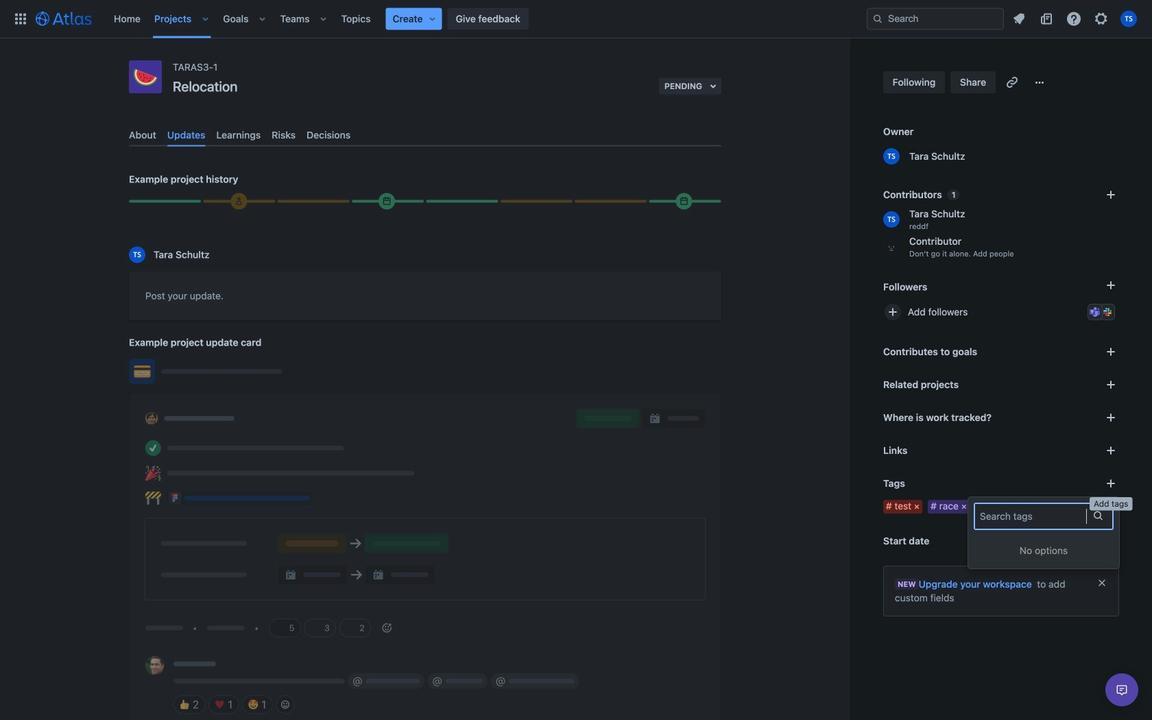 Task type: describe. For each thing, give the bounding box(es) containing it.
notifications image
[[1012, 11, 1028, 27]]

close banner image
[[1097, 578, 1108, 589]]

slack logo showing nan channels are connected to this project image
[[1103, 307, 1114, 318]]

account image
[[1121, 11, 1138, 27]]

open intercom messenger image
[[1114, 682, 1131, 699]]

add tag image
[[1104, 476, 1120, 492]]

close tag image
[[912, 502, 923, 513]]

add work tracking links image
[[1104, 410, 1120, 426]]

switch to... image
[[12, 11, 29, 27]]

Search field
[[867, 8, 1005, 30]]

close tag image
[[959, 502, 970, 513]]

help image
[[1066, 11, 1083, 27]]



Task type: vqa. For each thing, say whether or not it's contained in the screenshot.
first close tag image from left
yes



Task type: locate. For each thing, give the bounding box(es) containing it.
Search tags text field
[[981, 510, 983, 524]]

tooltip
[[1090, 498, 1133, 511]]

add a follower image
[[1104, 277, 1120, 294]]

open image
[[1090, 507, 1107, 524]]

msteams logo showing  channels are connected to this project image
[[1090, 307, 1101, 318]]

None search field
[[867, 8, 1005, 30]]

search image
[[873, 13, 884, 24]]

add related project image
[[1104, 377, 1120, 393]]

add team or contributors image
[[1104, 187, 1120, 203]]

add follower image
[[885, 304, 902, 320]]

Main content area, start typing to enter text. text field
[[145, 288, 705, 309]]

add goals image
[[1104, 344, 1120, 360]]

add link image
[[1104, 443, 1120, 459]]

top element
[[8, 0, 867, 38]]

banner
[[0, 0, 1153, 38]]

tab list
[[124, 124, 727, 147]]

settings image
[[1094, 11, 1110, 27]]



